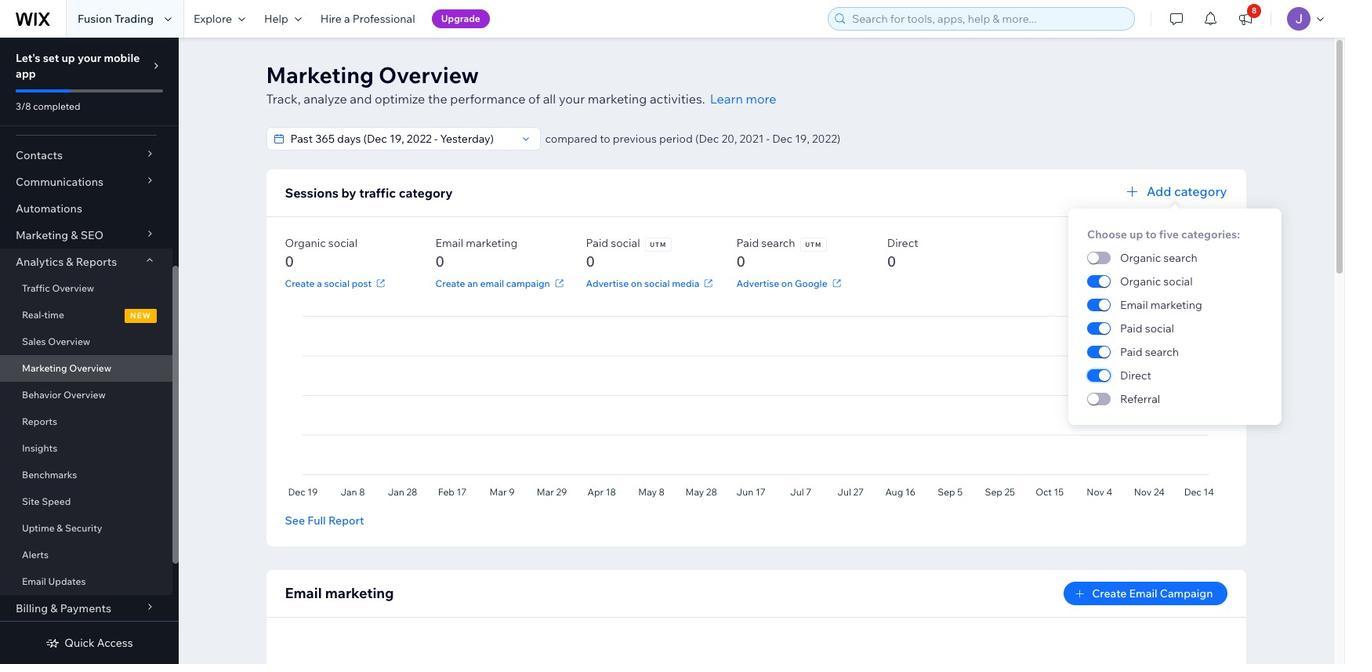 Task type: locate. For each thing, give the bounding box(es) containing it.
organic social
[[1120, 274, 1193, 289]]

direct for direct
[[1120, 369, 1152, 383]]

trading
[[114, 12, 154, 26]]

1 0 from the left
[[285, 252, 294, 271]]

overview down marketing overview link
[[63, 389, 106, 401]]

search down five
[[1164, 251, 1198, 265]]

compared
[[545, 132, 597, 146]]

utm up google
[[805, 241, 822, 249]]

organic down organic search
[[1120, 274, 1161, 289]]

marketing for marketing overview track, analyze and optimize the performance of all your marketing activities. learn more
[[266, 61, 374, 89]]

1 vertical spatial up
[[1130, 227, 1143, 241]]

organic for organic social
[[1120, 274, 1161, 289]]

category right add
[[1174, 183, 1227, 199]]

& inside dropdown button
[[50, 601, 58, 615]]

your
[[78, 51, 101, 65], [559, 91, 585, 107]]

create an email campaign link
[[436, 276, 567, 290]]

on left media
[[631, 277, 642, 289]]

up right set
[[62, 51, 75, 65]]

1 horizontal spatial on
[[782, 277, 793, 289]]

all
[[543, 91, 556, 107]]

social inside create a social post "link"
[[324, 277, 350, 289]]

2 utm from the left
[[805, 241, 822, 249]]

8
[[1252, 5, 1257, 16]]

help
[[264, 12, 288, 26]]

0 horizontal spatial paid search
[[737, 236, 796, 250]]

overview up the marketing overview
[[48, 336, 90, 347]]

1 vertical spatial organic
[[1120, 251, 1161, 265]]

on left google
[[782, 277, 793, 289]]

2 horizontal spatial create
[[1092, 586, 1127, 601]]

uptime
[[22, 522, 55, 534]]

& inside "popup button"
[[66, 255, 73, 269]]

1 vertical spatial search
[[1164, 251, 1198, 265]]

overview for behavior overview
[[63, 389, 106, 401]]

uptime & security link
[[0, 515, 172, 542]]

0 vertical spatial paid social
[[586, 236, 640, 250]]

a down organic social 0
[[317, 277, 322, 289]]

organic for organic social 0
[[285, 236, 326, 250]]

behavior overview link
[[0, 382, 172, 408]]

0 horizontal spatial up
[[62, 51, 75, 65]]

& right 'billing'
[[50, 601, 58, 615]]

search up advertise on google
[[762, 236, 796, 250]]

1 utm from the left
[[650, 241, 667, 249]]

learn
[[710, 91, 743, 107]]

paid social up advertise on social media
[[586, 236, 640, 250]]

email down alerts
[[22, 575, 46, 587]]

updates
[[48, 575, 86, 587]]

& for analytics
[[66, 255, 73, 269]]

advertise
[[586, 277, 629, 289], [737, 277, 779, 289]]

email marketing down organic social
[[1120, 298, 1203, 312]]

1 horizontal spatial email marketing
[[1120, 298, 1203, 312]]

& left "seo"
[[71, 228, 78, 242]]

0 horizontal spatial create
[[285, 277, 315, 289]]

to left previous at the left of the page
[[600, 132, 610, 146]]

category right traffic
[[399, 185, 453, 201]]

marketing inside popup button
[[16, 228, 68, 242]]

compared to previous period (dec 20, 2021 - dec 19, 2022)
[[545, 132, 841, 146]]

up
[[62, 51, 75, 65], [1130, 227, 1143, 241]]

marketing up behavior
[[22, 362, 67, 374]]

2 vertical spatial marketing
[[22, 362, 67, 374]]

reports link
[[0, 408, 172, 435]]

search
[[762, 236, 796, 250], [1164, 251, 1198, 265], [1145, 345, 1179, 359]]

email left campaign
[[1129, 586, 1158, 601]]

professional
[[353, 12, 415, 26]]

1 horizontal spatial category
[[1174, 183, 1227, 199]]

on inside 'advertise on google' link
[[782, 277, 793, 289]]

marketing up the analyze
[[266, 61, 374, 89]]

0 horizontal spatial direct
[[887, 236, 919, 250]]

real-time
[[22, 309, 64, 321]]

marketing up previous at the left of the page
[[588, 91, 647, 107]]

1 horizontal spatial to
[[1146, 227, 1157, 241]]

1 vertical spatial your
[[559, 91, 585, 107]]

2 vertical spatial search
[[1145, 345, 1179, 359]]

overview down analytics & reports
[[52, 282, 94, 294]]

analytics & reports
[[16, 255, 117, 269]]

0 inside the email marketing 0
[[436, 252, 445, 271]]

3/8 completed
[[16, 100, 80, 112]]

social left post
[[324, 277, 350, 289]]

a inside "link"
[[317, 277, 322, 289]]

paid search up referral
[[1120, 345, 1179, 359]]

site speed
[[22, 496, 71, 507]]

marketing up the 'email' on the left of page
[[466, 236, 518, 250]]

1 vertical spatial paid search
[[1120, 345, 1179, 359]]

1 vertical spatial a
[[317, 277, 322, 289]]

on
[[631, 277, 642, 289], [782, 277, 793, 289]]

0 horizontal spatial your
[[78, 51, 101, 65]]

set
[[43, 51, 59, 65]]

email up 'create an email campaign'
[[436, 236, 464, 250]]

email updates link
[[0, 568, 172, 595]]

payments
[[60, 601, 111, 615]]

sales overview link
[[0, 329, 172, 355]]

sessions by traffic category
[[285, 185, 453, 201]]

3/8
[[16, 100, 31, 112]]

1 horizontal spatial paid social
[[1120, 321, 1175, 336]]

the
[[428, 91, 447, 107]]

1 horizontal spatial create
[[436, 277, 465, 289]]

0 horizontal spatial email marketing
[[285, 584, 394, 602]]

None field
[[286, 128, 516, 150]]

previous
[[613, 132, 657, 146]]

choose up to five categories:
[[1087, 227, 1240, 241]]

communications
[[16, 175, 104, 189]]

2 vertical spatial organic
[[1120, 274, 1161, 289]]

& down marketing & seo
[[66, 255, 73, 269]]

0 vertical spatial reports
[[76, 255, 117, 269]]

marketing down report
[[325, 584, 394, 602]]

1 horizontal spatial utm
[[805, 241, 822, 249]]

0 vertical spatial search
[[762, 236, 796, 250]]

0 vertical spatial marketing
[[266, 61, 374, 89]]

1 horizontal spatial up
[[1130, 227, 1143, 241]]

1 vertical spatial email marketing
[[285, 584, 394, 602]]

marketing inside the email marketing 0
[[466, 236, 518, 250]]

create down organic social 0
[[285, 277, 315, 289]]

reports inside "popup button"
[[76, 255, 117, 269]]

0 vertical spatial organic
[[285, 236, 326, 250]]

0 horizontal spatial paid social
[[586, 236, 640, 250]]

sales
[[22, 336, 46, 347]]

email marketing
[[1120, 298, 1203, 312], [285, 584, 394, 602]]

to left five
[[1146, 227, 1157, 241]]

0 horizontal spatial reports
[[22, 416, 57, 427]]

quick
[[65, 636, 95, 650]]

your inside let's set up your mobile app
[[78, 51, 101, 65]]

paid social down organic social
[[1120, 321, 1175, 336]]

marketing for marketing & seo
[[16, 228, 68, 242]]

media
[[672, 277, 700, 289]]

0 vertical spatial email marketing
[[1120, 298, 1203, 312]]

0 horizontal spatial advertise
[[586, 277, 629, 289]]

1 on from the left
[[631, 277, 642, 289]]

0 inside organic social 0
[[285, 252, 294, 271]]

create left the an
[[436, 277, 465, 289]]

advertise left media
[[586, 277, 629, 289]]

completed
[[33, 100, 80, 112]]

of
[[529, 91, 540, 107]]

social inside organic social 0
[[328, 236, 358, 250]]

up right choose
[[1130, 227, 1143, 241]]

site speed link
[[0, 488, 172, 515]]

search up referral
[[1145, 345, 1179, 359]]

1 vertical spatial paid social
[[1120, 321, 1175, 336]]

0 horizontal spatial on
[[631, 277, 642, 289]]

1 horizontal spatial advertise
[[737, 277, 779, 289]]

marketing inside marketing overview track, analyze and optimize the performance of all your marketing activities. learn more
[[266, 61, 374, 89]]

overview for traffic overview
[[52, 282, 94, 294]]

create left campaign
[[1092, 586, 1127, 601]]

reports
[[76, 255, 117, 269], [22, 416, 57, 427]]

0 horizontal spatial utm
[[650, 241, 667, 249]]

and
[[350, 91, 372, 107]]

0 vertical spatial paid search
[[737, 236, 796, 250]]

utm up advertise on social media link
[[650, 241, 667, 249]]

(dec
[[695, 132, 719, 146]]

1 horizontal spatial a
[[344, 12, 350, 26]]

add category
[[1147, 183, 1227, 199]]

1 horizontal spatial reports
[[76, 255, 117, 269]]

referral
[[1120, 392, 1161, 406]]

alerts
[[22, 549, 49, 561]]

overview inside marketing overview track, analyze and optimize the performance of all your marketing activities. learn more
[[379, 61, 479, 89]]

paid up referral
[[1120, 345, 1143, 359]]

5 0 from the left
[[887, 252, 896, 271]]

organic up organic social
[[1120, 251, 1161, 265]]

paid search
[[737, 236, 796, 250], [1120, 345, 1179, 359]]

choose
[[1087, 227, 1127, 241]]

paid down organic social
[[1120, 321, 1143, 336]]

sessions
[[285, 185, 339, 201]]

2 on from the left
[[782, 277, 793, 289]]

0 vertical spatial direct
[[887, 236, 919, 250]]

advertise on social media
[[586, 277, 700, 289]]

direct
[[887, 236, 919, 250], [1120, 369, 1152, 383]]

1 advertise from the left
[[586, 277, 629, 289]]

reports down "seo"
[[76, 255, 117, 269]]

organic inside organic social 0
[[285, 236, 326, 250]]

1 vertical spatial marketing
[[16, 228, 68, 242]]

category inside button
[[1174, 183, 1227, 199]]

0 vertical spatial your
[[78, 51, 101, 65]]

your right all
[[559, 91, 585, 107]]

0 horizontal spatial to
[[600, 132, 610, 146]]

more
[[746, 91, 777, 107]]

marketing
[[266, 61, 374, 89], [16, 228, 68, 242], [22, 362, 67, 374]]

20,
[[722, 132, 737, 146]]

insights link
[[0, 435, 172, 462]]

fusion trading
[[78, 12, 154, 26]]

paid social
[[586, 236, 640, 250], [1120, 321, 1175, 336]]

paid up advertise on social media
[[586, 236, 609, 250]]

1 vertical spatial to
[[1146, 227, 1157, 241]]

0 horizontal spatial a
[[317, 277, 322, 289]]

marketing up analytics
[[16, 228, 68, 242]]

social up advertise on social media
[[611, 236, 640, 250]]

paid search up advertise on google
[[737, 236, 796, 250]]

hire a professional
[[321, 12, 415, 26]]

overview down sales overview link
[[69, 362, 111, 374]]

social up create a social post "link"
[[328, 236, 358, 250]]

& inside popup button
[[71, 228, 78, 242]]

category
[[1174, 183, 1227, 199], [399, 185, 453, 201]]

1 horizontal spatial direct
[[1120, 369, 1152, 383]]

0 vertical spatial up
[[62, 51, 75, 65]]

1 vertical spatial direct
[[1120, 369, 1152, 383]]

email down organic social
[[1120, 298, 1148, 312]]

overview for marketing overview track, analyze and optimize the performance of all your marketing activities. learn more
[[379, 61, 479, 89]]

0 vertical spatial a
[[344, 12, 350, 26]]

create a social post
[[285, 277, 372, 289]]

organic up create a social post
[[285, 236, 326, 250]]

advertise left google
[[737, 277, 779, 289]]

a right the hire at the left
[[344, 12, 350, 26]]

access
[[97, 636, 133, 650]]

traffic overview
[[22, 282, 94, 294]]

create inside "link"
[[285, 277, 315, 289]]

paid
[[586, 236, 609, 250], [737, 236, 759, 250], [1120, 321, 1143, 336], [1120, 345, 1143, 359]]

a for professional
[[344, 12, 350, 26]]

see
[[285, 514, 305, 528]]

insights
[[22, 442, 57, 454]]

your left mobile
[[78, 51, 101, 65]]

security
[[65, 522, 102, 534]]

overview up the
[[379, 61, 479, 89]]

1 vertical spatial reports
[[22, 416, 57, 427]]

1 horizontal spatial your
[[559, 91, 585, 107]]

on inside advertise on social media link
[[631, 277, 642, 289]]

0 vertical spatial to
[[600, 132, 610, 146]]

paid up advertise on google
[[737, 236, 759, 250]]

email marketing down report
[[285, 584, 394, 602]]

reports up insights
[[22, 416, 57, 427]]

2 advertise from the left
[[737, 277, 779, 289]]

create email campaign
[[1092, 586, 1213, 601]]

2021
[[740, 132, 764, 146]]

& right uptime
[[57, 522, 63, 534]]

social left media
[[644, 277, 670, 289]]

organic for organic search
[[1120, 251, 1161, 265]]

email
[[436, 236, 464, 250], [1120, 298, 1148, 312], [22, 575, 46, 587], [285, 584, 322, 602], [1129, 586, 1158, 601]]

2 0 from the left
[[436, 252, 445, 271]]



Task type: describe. For each thing, give the bounding box(es) containing it.
organic search
[[1120, 251, 1198, 265]]

a for social
[[317, 277, 322, 289]]

post
[[352, 277, 372, 289]]

advertise on social media link
[[586, 276, 716, 290]]

4 0 from the left
[[737, 252, 746, 271]]

marketing for marketing overview
[[22, 362, 67, 374]]

campaign
[[1160, 586, 1213, 601]]

help button
[[255, 0, 311, 38]]

behavior overview
[[22, 389, 106, 401]]

8 button
[[1229, 0, 1263, 38]]

advertise for social
[[586, 277, 629, 289]]

marketing down organic social
[[1151, 298, 1203, 312]]

new
[[130, 310, 151, 321]]

real-
[[22, 309, 44, 321]]

email inside sidebar element
[[22, 575, 46, 587]]

advertise on google link
[[737, 276, 844, 290]]

uptime & security
[[22, 522, 102, 534]]

email inside button
[[1129, 586, 1158, 601]]

sidebar element
[[0, 38, 179, 664]]

create inside button
[[1092, 586, 1127, 601]]

advertise for search
[[737, 277, 779, 289]]

social inside advertise on social media link
[[644, 277, 670, 289]]

analyze
[[304, 91, 347, 107]]

analytics & reports button
[[0, 249, 172, 275]]

app
[[16, 67, 36, 81]]

five
[[1159, 227, 1179, 241]]

time
[[44, 309, 64, 321]]

site
[[22, 496, 40, 507]]

& for uptime
[[57, 522, 63, 534]]

sales overview
[[22, 336, 90, 347]]

create for organic social 0
[[285, 277, 315, 289]]

1 horizontal spatial paid search
[[1120, 345, 1179, 359]]

social down organic social
[[1145, 321, 1175, 336]]

0 inside direct 0
[[887, 252, 896, 271]]

period
[[659, 132, 693, 146]]

traffic
[[359, 185, 396, 201]]

on for paid search
[[782, 277, 793, 289]]

direct for direct 0
[[887, 236, 919, 250]]

marketing & seo
[[16, 228, 104, 242]]

full
[[307, 514, 326, 528]]

report
[[328, 514, 364, 528]]

19,
[[795, 132, 810, 146]]

email inside the email marketing 0
[[436, 236, 464, 250]]

contacts
[[16, 148, 63, 162]]

learn more link
[[710, 89, 777, 108]]

traffic
[[22, 282, 50, 294]]

see full report button
[[285, 514, 364, 528]]

marketing & seo button
[[0, 222, 172, 249]]

marketing overview link
[[0, 355, 172, 382]]

an
[[467, 277, 478, 289]]

track,
[[266, 91, 301, 107]]

email updates
[[22, 575, 86, 587]]

add category button
[[1124, 182, 1227, 201]]

see full report
[[285, 514, 364, 528]]

create a social post link
[[285, 276, 388, 290]]

direct 0
[[887, 236, 919, 271]]

advertise on google
[[737, 277, 828, 289]]

speed
[[42, 496, 71, 507]]

google
[[795, 277, 828, 289]]

0 horizontal spatial category
[[399, 185, 453, 201]]

performance
[[450, 91, 526, 107]]

3 0 from the left
[[586, 252, 595, 271]]

& for marketing
[[71, 228, 78, 242]]

let's set up your mobile app
[[16, 51, 140, 81]]

overview for sales overview
[[48, 336, 90, 347]]

up inside let's set up your mobile app
[[62, 51, 75, 65]]

contacts button
[[0, 142, 172, 169]]

hire a professional link
[[311, 0, 425, 38]]

& for billing
[[50, 601, 58, 615]]

create email campaign button
[[1064, 582, 1227, 605]]

Search for tools, apps, help & more... field
[[848, 8, 1130, 30]]

overview for marketing overview
[[69, 362, 111, 374]]

by
[[342, 185, 356, 201]]

explore
[[194, 12, 232, 26]]

your inside marketing overview track, analyze and optimize the performance of all your marketing activities. learn more
[[559, 91, 585, 107]]

upgrade
[[441, 13, 481, 24]]

traffic overview link
[[0, 275, 172, 302]]

billing & payments
[[16, 601, 111, 615]]

utm for paid search
[[805, 241, 822, 249]]

2022)
[[812, 132, 841, 146]]

optimize
[[375, 91, 425, 107]]

organic social 0
[[285, 236, 358, 271]]

automations
[[16, 202, 82, 216]]

behavior
[[22, 389, 61, 401]]

hire
[[321, 12, 342, 26]]

utm for paid social
[[650, 241, 667, 249]]

marketing inside marketing overview track, analyze and optimize the performance of all your marketing activities. learn more
[[588, 91, 647, 107]]

dec
[[772, 132, 793, 146]]

upgrade button
[[432, 9, 490, 28]]

mobile
[[104, 51, 140, 65]]

communications button
[[0, 169, 172, 195]]

social down organic search
[[1164, 274, 1193, 289]]

analytics
[[16, 255, 64, 269]]

quick access
[[65, 636, 133, 650]]

alerts link
[[0, 542, 172, 568]]

create for email marketing 0
[[436, 277, 465, 289]]

billing & payments button
[[0, 595, 172, 622]]

billing
[[16, 601, 48, 615]]

email down see at the left bottom of the page
[[285, 584, 322, 602]]

marketing overview
[[22, 362, 111, 374]]

add
[[1147, 183, 1172, 199]]

quick access button
[[46, 636, 133, 650]]

marketing overview track, analyze and optimize the performance of all your marketing activities. learn more
[[266, 61, 777, 107]]

on for paid social
[[631, 277, 642, 289]]



Task type: vqa. For each thing, say whether or not it's contained in the screenshot.
point of sale
no



